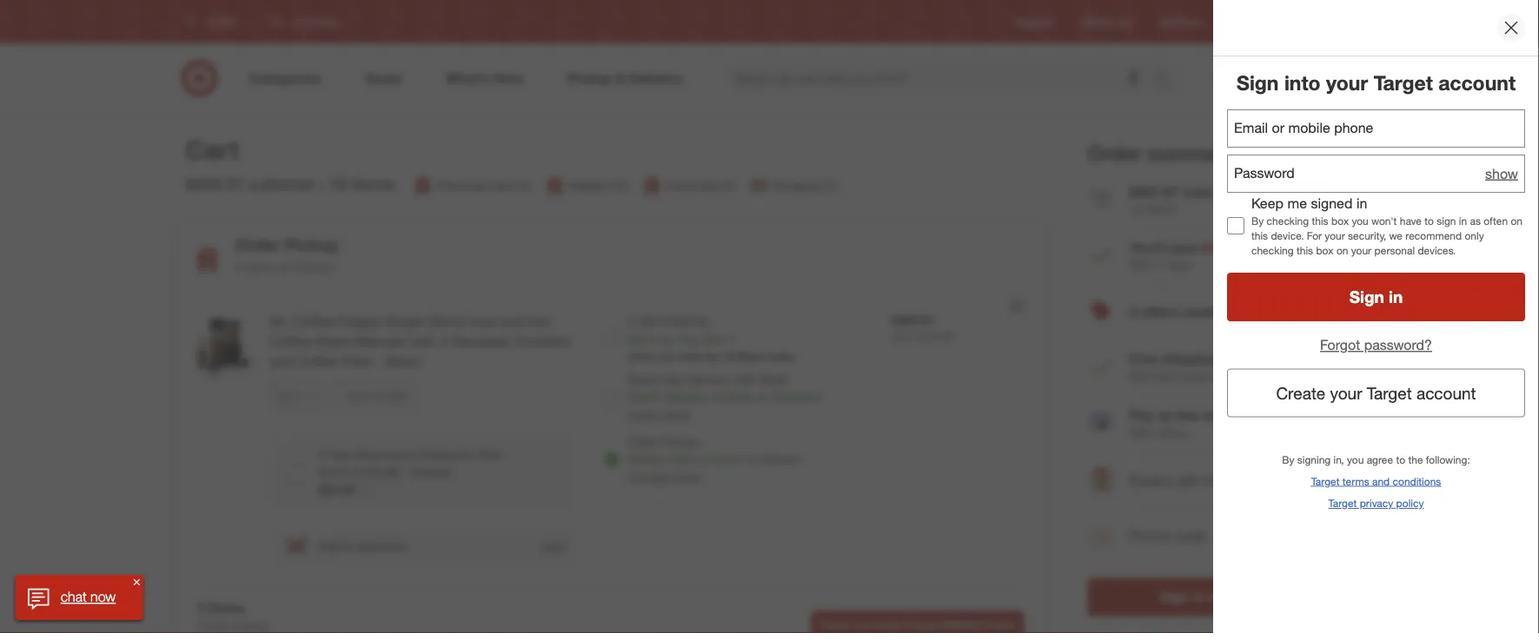 Task type: describe. For each thing, give the bounding box(es) containing it.
agree
[[1367, 453, 1394, 466]]

sign into your target account dialog
[[1213, 0, 1539, 634]]

keep me signed in by checking this box you won't have to sign in as often on this device. for your security, we recommend only checking this box on your personal devices.
[[1252, 195, 1523, 257]]

0 horizontal spatial as
[[1158, 407, 1173, 424]]

free shipping with $35 orders* (exclusions apply)
[[1130, 351, 1320, 384]]

$23.00
[[319, 482, 355, 497]]

following:
[[1426, 453, 1471, 466]]

same day delivery with shipt select delivery window at checkout learn more
[[627, 372, 820, 422]]

mr. coffee frappe single-serve iced and hot coffee maker/blender with 2 reusable tumblers and coffee filter  - black link
[[270, 312, 575, 372]]

($125-
[[319, 465, 353, 480]]

order for order summary
[[1088, 141, 1142, 165]]

policy
[[1397, 497, 1424, 510]]

promo
[[1130, 528, 1171, 545]]

chat now
[[61, 589, 116, 606]]

signing
[[1298, 453, 1331, 466]]

maker/blender
[[315, 333, 407, 350]]

same
[[627, 372, 659, 387]]

personal
[[1375, 244, 1415, 257]]

a for add
[[344, 539, 350, 554]]

shipping inside free shipping with $35 orders* (exclusions apply)
[[1162, 351, 1219, 368]]

delivery
[[665, 390, 708, 405]]

deal
[[1167, 257, 1191, 272]]

and inside "sign into your target account" dialog
[[1373, 475, 1390, 488]]

target terms and conditions
[[1311, 475, 1442, 488]]

shipping inside "2-day shipping get it by thu, dec 7 when you order by 12:00pm today"
[[662, 313, 708, 328]]

your right for
[[1325, 229, 1345, 242]]

0 vertical spatial by
[[661, 332, 674, 347]]

check
[[819, 619, 851, 632]]

in right sign
[[1459, 214, 1467, 227]]

1 vertical spatial box
[[1316, 244, 1334, 257]]

items inside order pickup 3 items at waldorf
[[245, 260, 275, 275]]

day
[[662, 372, 683, 387]]

code
[[1174, 528, 1206, 545]]

substitute
[[354, 539, 408, 554]]

7
[[729, 332, 736, 347]]

pickup for order pickup ready within 2 hours at waldorf change store
[[662, 435, 699, 450]]

1 vertical spatial coffee
[[270, 333, 311, 350]]

$149.99)
[[353, 465, 399, 480]]

device.
[[1271, 229, 1304, 242]]

often
[[1484, 214, 1508, 227]]

0 vertical spatial on
[[1511, 214, 1523, 227]]

learn
[[627, 407, 658, 422]]

store
[[673, 469, 701, 485]]

account inside button
[[1417, 383, 1477, 403]]

low
[[1177, 407, 1200, 424]]

signed
[[1311, 195, 1353, 212]]

a for email
[[1167, 472, 1175, 489]]

2 vertical spatial coffee
[[297, 353, 338, 370]]

show
[[1486, 165, 1519, 182]]

(3)
[[615, 178, 628, 193]]

today
[[767, 350, 794, 363]]

protection
[[419, 447, 475, 463]]

single-
[[385, 313, 429, 330]]

shipping
[[773, 178, 822, 193]]

2-day shipping get it by thu, dec 7 when you order by 12:00pm today
[[627, 313, 794, 363]]

into
[[1285, 70, 1321, 95]]

affirm image
[[1090, 413, 1113, 430]]

redcard
[[1159, 15, 1201, 28]]

recommend
[[1406, 229, 1462, 242]]

none password field inside "sign into your target account" dialog
[[1227, 155, 1526, 193]]

ad
[[1119, 15, 1132, 28]]

within
[[666, 452, 698, 467]]

1 vertical spatial checking
[[1252, 244, 1294, 257]]

✕
[[133, 577, 140, 588]]

we
[[1389, 229, 1403, 242]]

you inside "2-day shipping get it by thu, dec 7 when you order by 12:00pm today"
[[657, 350, 675, 363]]

sign for sign into your target account
[[1237, 70, 1279, 95]]

day
[[639, 313, 659, 328]]

✕ button
[[130, 575, 144, 589]]

with inside mr. coffee frappe single-serve iced and hot coffee maker/blender with 2 reusable tumblers and coffee filter  - black
[[411, 333, 437, 350]]

at inside 'same day delivery with shipt select delivery window at checkout learn more'
[[756, 390, 767, 405]]

order pickup ready within 2 hours at waldorf change store
[[627, 435, 801, 485]]

chat now button
[[15, 575, 144, 621]]

plan
[[479, 447, 503, 463]]

you inside keep me signed in by checking this box you won't have to sign in as often on this device. for your security, we recommend only checking this box on your personal devices.
[[1352, 214, 1369, 227]]

(exclusions
[[1223, 369, 1283, 384]]

have
[[1400, 214, 1422, 227]]

1 vertical spatial on
[[1337, 244, 1349, 257]]

2 vertical spatial you
[[1347, 453, 1364, 466]]

your right into
[[1326, 70, 1368, 95]]

Store pickup radio
[[603, 451, 620, 469]]

only
[[1465, 229, 1484, 242]]

charlotte east (4)
[[437, 178, 531, 193]]

chat
[[61, 589, 87, 606]]

target inside button
[[1367, 383, 1412, 403]]

list containing charlotte east (4)
[[412, 175, 838, 196]]

forgot
[[1320, 337, 1361, 354]]

with inside free shipping with $35 orders* (exclusions apply)
[[1130, 369, 1154, 384]]

1 vertical spatial by
[[707, 350, 719, 363]]

learn more button
[[627, 406, 690, 423]]

$838.57 subtotal
[[186, 174, 313, 194]]

$389.97
[[891, 313, 934, 328]]

select
[[627, 390, 662, 405]]

available
[[1183, 304, 1241, 321]]

order for order pickup 3 items at waldorf
[[235, 235, 280, 255]]

your inside button
[[1330, 383, 1363, 403]]

waldorf (3)
[[569, 178, 628, 193]]

chat now dialog
[[15, 575, 144, 621]]

0 vertical spatial and
[[500, 313, 524, 330]]

What can we help you find? suggestions appear below search field
[[725, 59, 1158, 97]]

in down personal
[[1389, 287, 1403, 307]]

when
[[627, 350, 654, 363]]

electronics
[[356, 447, 416, 463]]

save
[[347, 390, 370, 403]]

none checkbox inside "sign into your target account" dialog
[[1227, 217, 1245, 234]]

reusable
[[452, 333, 510, 350]]

items inside button
[[989, 619, 1017, 632]]

1 horizontal spatial as
[[1204, 407, 1219, 424]]

you'll
[[1130, 239, 1164, 256]]

0 vertical spatial account
[[1439, 70, 1516, 95]]

conditions
[[1393, 475, 1442, 488]]

waldorf inside list
[[569, 178, 611, 193]]

2 inside order pickup ready within 2 hours at waldorf change store
[[701, 452, 708, 467]]

change
[[627, 469, 670, 485]]

summary
[[1148, 141, 1237, 165]]

free
[[1130, 351, 1159, 368]]

1 vertical spatial by
[[1282, 453, 1295, 466]]

waldorf inside order pickup 3 items at waldorf
[[292, 260, 334, 275]]

ready
[[627, 452, 662, 467]]

affirm image
[[1088, 411, 1116, 439]]

Service plan for Mr. Coffee Frappe Single-Serve Iced and Hot Coffee Maker/Blender with 2 Reusable Tumblers and Coffee Filter  - Black checkbox
[[287, 466, 305, 483]]

- inside mr. coffee frappe single-serve iced and hot coffee maker/blender with 2 reusable tumblers and coffee filter  - black
[[377, 353, 382, 370]]

add for add
[[542, 539, 564, 554]]

it
[[651, 332, 657, 347]]

me
[[1288, 195, 1307, 212]]

security,
[[1348, 229, 1387, 242]]



Task type: vqa. For each thing, say whether or not it's contained in the screenshot.
middle the Coffee
yes



Task type: locate. For each thing, give the bounding box(es) containing it.
east
[[490, 178, 514, 193]]

0 vertical spatial out
[[1270, 589, 1292, 606]]

0 vertical spatial waldorf
[[569, 178, 611, 193]]

1 horizontal spatial 3
[[235, 260, 242, 275]]

you'll save $2.00 with 1 deal
[[1130, 239, 1236, 272]]

1 horizontal spatial to
[[1396, 453, 1406, 466]]

the
[[1409, 453, 1423, 466]]

password?
[[1364, 337, 1433, 354]]

by down dec
[[707, 350, 719, 363]]

on
[[1511, 214, 1523, 227], [1337, 244, 1349, 257]]

to inside button
[[1209, 589, 1223, 606]]

you up day
[[657, 350, 675, 363]]

create
[[1276, 383, 1326, 403]]

coffee right mr. on the left of the page
[[293, 313, 334, 330]]

0 horizontal spatial add
[[318, 539, 341, 554]]

0 horizontal spatial shipping
[[662, 313, 708, 328]]

check out order pickup (waldorf) items button
[[812, 612, 1024, 634]]

weekly ad link
[[1082, 14, 1132, 29]]

None password field
[[1227, 155, 1526, 193]]

1 horizontal spatial -
[[403, 465, 408, 480]]

1 vertical spatial with
[[1130, 369, 1154, 384]]

message
[[1203, 472, 1259, 489]]

with
[[411, 333, 437, 350], [734, 372, 756, 387]]

2 horizontal spatial pickup
[[904, 619, 938, 632]]

0 horizontal spatial out
[[854, 619, 870, 632]]

you up security,
[[1352, 214, 1369, 227]]

- inside "2 year electronics protection plan ($125-$149.99) - allstate"
[[403, 465, 408, 480]]

more
[[662, 407, 690, 422]]

2 horizontal spatial as
[[1470, 214, 1481, 227]]

add inside button
[[542, 539, 564, 554]]

order down $838.57 subtotal
[[235, 235, 280, 255]]

order inside order pickup 3 items at waldorf
[[235, 235, 280, 255]]

later
[[388, 390, 408, 403]]

1 horizontal spatial 2
[[441, 333, 448, 350]]

at down the "shipt"
[[756, 390, 767, 405]]

registry link
[[1016, 14, 1054, 29]]

at inside order pickup 3 items at waldorf
[[278, 260, 289, 275]]

$83/mo.
[[1223, 407, 1275, 424]]

1 vertical spatial waldorf
[[292, 260, 334, 275]]

at up mr. on the left of the page
[[278, 260, 289, 275]]

2 horizontal spatial waldorf
[[759, 452, 801, 467]]

pickup down 16
[[285, 235, 338, 255]]

in left 'check'
[[1193, 589, 1205, 606]]

this down for
[[1297, 244, 1313, 257]]

0 vertical spatial with
[[1130, 257, 1154, 272]]

sign in to check out button
[[1088, 579, 1364, 617]]

devices.
[[1418, 244, 1456, 257]]

sign for sign in
[[1350, 287, 1385, 307]]

a inside group
[[344, 539, 350, 554]]

0 vertical spatial this
[[1312, 214, 1329, 227]]

0 horizontal spatial 3
[[197, 600, 205, 617]]

None text field
[[1227, 109, 1526, 148]]

by right it
[[661, 332, 674, 347]]

with
[[1130, 257, 1154, 272], [1130, 369, 1154, 384], [1130, 426, 1154, 441]]

1 horizontal spatial and
[[500, 313, 524, 330]]

2 vertical spatial with
[[1130, 426, 1154, 441]]

1 horizontal spatial out
[[1270, 589, 1292, 606]]

account
[[1439, 70, 1516, 95], [1417, 383, 1477, 403]]

3 for 3 offers available
[[1130, 304, 1137, 321]]

as up only
[[1470, 214, 1481, 227]]

3 inside button
[[1130, 304, 1137, 321]]

2 horizontal spatial 3
[[1130, 304, 1137, 321]]

in right signed
[[1357, 195, 1368, 212]]

mr. coffee frappe single-serve iced and hot coffee maker/blender with 2 reusable tumblers and coffee filter  - black
[[270, 313, 570, 370]]

12:00pm
[[722, 350, 764, 363]]

to left the the
[[1396, 453, 1406, 466]]

with inside 'same day delivery with shipt select delivery window at checkout learn more'
[[734, 372, 756, 387]]

as right low
[[1204, 407, 1219, 424]]

and down agree
[[1373, 475, 1390, 488]]

$838.57
[[186, 174, 244, 194]]

at inside order pickup ready within 2 hours at waldorf change store
[[745, 452, 755, 467]]

0 horizontal spatial sign
[[1160, 589, 1190, 606]]

0 vertical spatial pickup
[[285, 235, 338, 255]]

filter
[[342, 353, 373, 370]]

2 left hours
[[701, 452, 708, 467]]

you right in,
[[1347, 453, 1364, 466]]

add for add a substitute
[[318, 539, 341, 554]]

sign for sign in to check out
[[1160, 589, 1190, 606]]

pickup left the (waldorf)
[[904, 619, 938, 632]]

forgot password? link
[[1320, 337, 1433, 354]]

order summary
[[1088, 141, 1237, 165]]

pickup inside order pickup 3 items at waldorf
[[285, 235, 338, 255]]

checking
[[1267, 214, 1309, 227], [1252, 244, 1294, 257]]

shipping (7)
[[773, 178, 838, 193]]

2 vertical spatial sign
[[1160, 589, 1190, 606]]

order right check
[[873, 619, 902, 632]]

0 vertical spatial to
[[1425, 214, 1434, 227]]

0 vertical spatial you
[[1352, 214, 1369, 227]]

- right filter
[[377, 353, 382, 370]]

1 horizontal spatial shipping
[[1162, 351, 1219, 368]]

1 vertical spatial with
[[734, 372, 756, 387]]

get
[[627, 332, 647, 347]]

by signing in, you agree to the following:
[[1282, 453, 1471, 466]]

checking down device.
[[1252, 244, 1294, 257]]

2 down serve
[[441, 333, 448, 350]]

change store button
[[627, 469, 701, 486]]

out right check
[[854, 619, 870, 632]]

shipping up orders*
[[1162, 351, 1219, 368]]

2-
[[627, 313, 639, 328]]

by inside keep me signed in by checking this box you won't have to sign in as often on this device. for your security, we recommend only checking this box on your personal devices.
[[1252, 214, 1264, 227]]

0 horizontal spatial pickup
[[285, 235, 338, 255]]

email
[[1130, 472, 1164, 489]]

your down security,
[[1352, 244, 1372, 257]]

to inside keep me signed in by checking this box you won't have to sign in as often on this device. for your security, we recommend only checking this box on your personal devices.
[[1425, 214, 1434, 227]]

(waldorf)
[[941, 619, 986, 632]]

sign up forgot password? link
[[1350, 287, 1385, 307]]

sign into your target account
[[1237, 70, 1516, 95]]

1 vertical spatial pickup
[[662, 435, 699, 450]]

add a substitute
[[318, 539, 408, 554]]

target privacy policy link
[[1329, 496, 1424, 511]]

1 vertical spatial this
[[1252, 229, 1268, 242]]

sign
[[1237, 70, 1279, 95], [1350, 287, 1385, 307], [1160, 589, 1190, 606]]

sign
[[1437, 214, 1456, 227]]

1 vertical spatial you
[[657, 350, 675, 363]]

a left substitute on the left of the page
[[344, 539, 350, 554]]

with inside 'pay as low as $83/mo. with affirm'
[[1130, 426, 1154, 441]]

cart item ready to fulfill group
[[176, 291, 1045, 587]]

0 horizontal spatial at
[[278, 260, 289, 275]]

1 horizontal spatial by
[[1282, 453, 1295, 466]]

pickup for order pickup 3 items at waldorf
[[285, 235, 338, 255]]

2 vertical spatial to
[[1209, 589, 1223, 606]]

2 horizontal spatial and
[[1373, 475, 1390, 488]]

a left gift
[[1167, 472, 1175, 489]]

weekly ad
[[1082, 15, 1132, 28]]

as up affirm
[[1158, 407, 1173, 424]]

order
[[1088, 141, 1142, 165], [235, 235, 280, 255], [627, 435, 659, 450], [873, 619, 902, 632]]

0 vertical spatial at
[[278, 260, 289, 275]]

waldorf inside order pickup ready within 2 hours at waldorf change store
[[759, 452, 801, 467]]

check out order pickup (waldorf) items
[[819, 619, 1017, 632]]

0 horizontal spatial by
[[661, 332, 674, 347]]

2 horizontal spatial sign
[[1350, 287, 1385, 307]]

1 vertical spatial a
[[344, 539, 350, 554]]

target privacy policy
[[1329, 497, 1424, 510]]

at right hours
[[745, 452, 755, 467]]

0 horizontal spatial by
[[1252, 214, 1264, 227]]

order for order pickup ready within 2 hours at waldorf change store
[[627, 435, 659, 450]]

to up recommend
[[1425, 214, 1434, 227]]

0 vertical spatial by
[[1252, 214, 1264, 227]]

1 vertical spatial shipping
[[1162, 351, 1219, 368]]

2 horizontal spatial 2
[[701, 452, 708, 467]]

2 vertical spatial at
[[745, 452, 755, 467]]

sign in
[[1350, 287, 1403, 307]]

sign left into
[[1237, 70, 1279, 95]]

now
[[90, 589, 116, 606]]

0 vertical spatial sign
[[1237, 70, 1279, 95]]

1 horizontal spatial at
[[745, 452, 755, 467]]

0 horizontal spatial with
[[411, 333, 437, 350]]

16
[[329, 174, 347, 194]]

2 vertical spatial waldorf
[[759, 452, 801, 467]]

3 with from the top
[[1130, 426, 1154, 441]]

2 inside "2 year electronics protection plan ($125-$149.99) - allstate"
[[319, 447, 325, 463]]

1 horizontal spatial by
[[707, 350, 719, 363]]

email a gift message
[[1130, 472, 1259, 489]]

1 horizontal spatial waldorf
[[569, 178, 611, 193]]

$129.99
[[917, 330, 954, 343]]

a
[[1167, 472, 1175, 489], [344, 539, 350, 554]]

2 with from the top
[[1130, 369, 1154, 384]]

None radio
[[603, 330, 620, 347], [603, 390, 620, 408], [603, 330, 620, 347], [603, 390, 620, 408]]

won't
[[1372, 214, 1397, 227]]

pickup inside button
[[904, 619, 938, 632]]

your right create
[[1330, 383, 1363, 403]]

2 left year at bottom
[[319, 447, 325, 463]]

1 horizontal spatial with
[[734, 372, 756, 387]]

and down mr. on the left of the page
[[270, 353, 293, 370]]

and left hot
[[500, 313, 524, 330]]

order up ready
[[627, 435, 659, 450]]

order inside order pickup ready within 2 hours at waldorf change store
[[627, 435, 659, 450]]

to
[[1425, 214, 1434, 227], [1396, 453, 1406, 466], [1209, 589, 1223, 606]]

None checkbox
[[1227, 217, 1245, 234]]

1 horizontal spatial sign
[[1237, 70, 1279, 95]]

1 vertical spatial -
[[403, 465, 408, 480]]

coffee down mr. on the left of the page
[[270, 333, 311, 350]]

coffee left filter
[[297, 353, 338, 370]]

out inside 'sign in to check out' button
[[1270, 589, 1292, 606]]

with inside you'll save $2.00 with 1 deal
[[1130, 257, 1154, 272]]

0 horizontal spatial a
[[344, 539, 350, 554]]

box down for
[[1316, 244, 1334, 257]]

by
[[661, 332, 674, 347], [707, 350, 719, 363]]

as inside keep me signed in by checking this box you won't have to sign in as often on this device. for your security, we recommend only checking this box on your personal devices.
[[1470, 214, 1481, 227]]

save for later
[[347, 390, 408, 403]]

mr. coffee frappe single-serve iced and hot coffee maker/blender with 2 reusable tumblers and coffee filter  - black image
[[190, 312, 259, 382]]

this up for
[[1312, 214, 1329, 227]]

list
[[412, 175, 838, 196]]

by left signing on the right bottom of the page
[[1282, 453, 1295, 466]]

pay
[[1130, 407, 1154, 424]]

with up window
[[734, 372, 756, 387]]

3 inside order pickup 3 items at waldorf
[[235, 260, 242, 275]]

terms
[[1343, 475, 1370, 488]]

box down signed
[[1332, 214, 1349, 227]]

with down pay
[[1130, 426, 1154, 441]]

on right often
[[1511, 214, 1523, 227]]

show button
[[1486, 164, 1519, 184]]

1 horizontal spatial add
[[542, 539, 564, 554]]

hours
[[711, 452, 742, 467]]

0 vertical spatial with
[[411, 333, 437, 350]]

2 horizontal spatial at
[[756, 390, 767, 405]]

0 vertical spatial a
[[1167, 472, 1175, 489]]

2 vertical spatial this
[[1297, 244, 1313, 257]]

with down the you'll
[[1130, 257, 1154, 272]]

1
[[1157, 257, 1164, 272]]

with down free
[[1130, 369, 1154, 384]]

- left 'allstate'
[[403, 465, 408, 480]]

16 items
[[329, 174, 395, 194]]

gift
[[1179, 472, 1199, 489]]

0 vertical spatial box
[[1332, 214, 1349, 227]]

with down single-
[[411, 333, 437, 350]]

3 for 3 items
[[197, 600, 205, 617]]

0 vertical spatial shipping
[[662, 313, 708, 328]]

shipt
[[760, 372, 788, 387]]

1 vertical spatial to
[[1396, 453, 1406, 466]]

1 with from the top
[[1130, 257, 1154, 272]]

0 vertical spatial -
[[377, 353, 382, 370]]

orders*
[[1180, 369, 1220, 384]]

order left the summary
[[1088, 141, 1142, 165]]

box
[[1332, 214, 1349, 227], [1316, 244, 1334, 257]]

affirm
[[1157, 426, 1189, 441]]

sign down the 'promo code'
[[1160, 589, 1190, 606]]

3 offers available
[[1130, 304, 1241, 321]]

1 vertical spatial 3
[[1130, 304, 1137, 321]]

1 vertical spatial account
[[1417, 383, 1477, 403]]

2 vertical spatial 3
[[197, 600, 205, 617]]

for
[[373, 390, 385, 403]]

1 horizontal spatial a
[[1167, 472, 1175, 489]]

by down keep
[[1252, 214, 1264, 227]]

out inside check out order pickup (waldorf) items button
[[854, 619, 870, 632]]

1 horizontal spatial on
[[1511, 214, 1523, 227]]

1 vertical spatial at
[[756, 390, 767, 405]]

2 vertical spatial pickup
[[904, 619, 938, 632]]

(4)
[[518, 178, 531, 193]]

2 vertical spatial and
[[1373, 475, 1390, 488]]

2 year electronics protection plan ($125-$149.99) - allstate
[[319, 447, 503, 480]]

0 vertical spatial checking
[[1267, 214, 1309, 227]]

0 horizontal spatial and
[[270, 353, 293, 370]]

none text field inside "sign into your target account" dialog
[[1227, 109, 1526, 148]]

(2)
[[722, 178, 735, 193]]

mr.
[[270, 313, 289, 330]]

0 horizontal spatial on
[[1337, 244, 1349, 257]]

1 vertical spatial sign
[[1350, 287, 1385, 307]]

iced
[[469, 313, 496, 330]]

0 horizontal spatial waldorf
[[292, 260, 334, 275]]

out right 'check'
[[1270, 589, 1292, 606]]

1 vertical spatial out
[[854, 619, 870, 632]]

0 horizontal spatial to
[[1209, 589, 1223, 606]]

cart
[[186, 134, 239, 165]]

3 items
[[197, 600, 245, 617]]

0 vertical spatial coffee
[[293, 313, 334, 330]]

2 inside mr. coffee frappe single-serve iced and hot coffee maker/blender with 2 reusable tumblers and coffee filter  - black
[[441, 333, 448, 350]]

target
[[1374, 70, 1433, 95], [1367, 383, 1412, 403], [1311, 475, 1340, 488], [1329, 497, 1357, 510]]

checking up device.
[[1267, 214, 1309, 227]]

0 horizontal spatial 2
[[319, 447, 325, 463]]

on down security,
[[1337, 244, 1349, 257]]

0 vertical spatial 3
[[235, 260, 242, 275]]

pickup up within
[[662, 435, 699, 450]]

to left 'check'
[[1209, 589, 1223, 606]]

allstate
[[411, 465, 451, 480]]

3 offers available button
[[1088, 285, 1364, 341]]

pickup inside order pickup ready within 2 hours at waldorf change store
[[662, 435, 699, 450]]

1 vertical spatial and
[[270, 353, 293, 370]]

subtotal
[[249, 174, 313, 194]]

add button
[[541, 538, 565, 555]]

1 horizontal spatial pickup
[[662, 435, 699, 450]]

frappe
[[338, 313, 381, 330]]

this left device.
[[1252, 229, 1268, 242]]

order inside button
[[873, 619, 902, 632]]

2 horizontal spatial to
[[1425, 214, 1434, 227]]

shipping up thu,
[[662, 313, 708, 328]]

0 horizontal spatial -
[[377, 353, 382, 370]]



